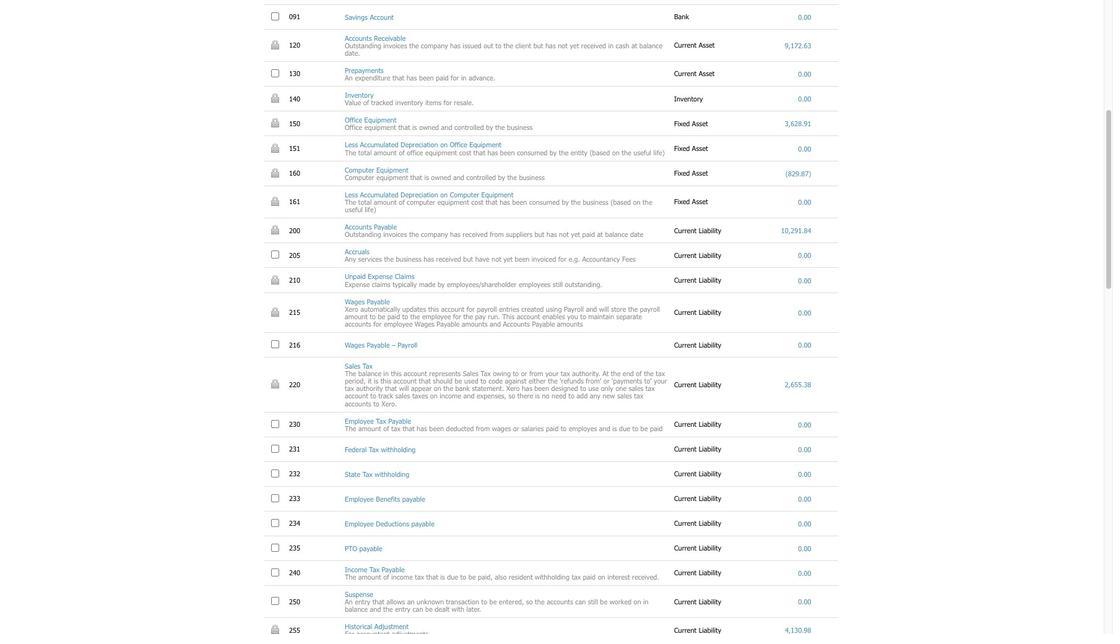 Task type: vqa. For each thing, say whether or not it's contained in the screenshot.


Task type: describe. For each thing, give the bounding box(es) containing it.
xero inside the sales tax the balance in this account represents sales tax owing to or from your tax authority. at the end of the tax period, it is this account that should be used to code against either the 'refunds from' or 'payments to' your tax authority that will appear on the bank statement. xero has been designed to use only one sales tax account to track sales taxes on income and expenses, so there is no need to add any new sales tax accounts to xero.
[[507, 385, 520, 393]]

to inside accounts receivable outstanding invoices the company has issued out to the client but has not yet received in cash at balance date.
[[496, 41, 502, 49]]

sales left to'
[[629, 385, 644, 393]]

depreciation for office
[[401, 141, 438, 149]]

suppliers
[[506, 231, 533, 239]]

2 payroll from the left
[[640, 305, 660, 313]]

the right either
[[548, 377, 558, 385]]

or inside "employee tax payable the amount of tax that has been deducted from wages or salaries paid to employes and is due to be paid"
[[513, 425, 520, 433]]

0.00 for 161
[[799, 198, 812, 206]]

been inside accruals any services the business has received but have not yet been invoiced for e.g. accountancy fees
[[515, 255, 530, 264]]

has inside accruals any services the business has received but have not yet been invoiced for e.g. accountancy fees
[[424, 255, 434, 264]]

date
[[631, 231, 644, 239]]

suspense link
[[345, 591, 373, 599]]

so inside the sales tax the balance in this account represents sales tax owing to or from your tax authority. at the end of the tax period, it is this account that should be used to code against either the 'refunds from' or 'payments to' your tax authority that will appear on the bank statement. xero has been designed to use only one sales tax account to track sales taxes on income and expenses, so there is no need to add any new sales tax accounts to xero.
[[509, 392, 516, 400]]

controlled for computer equipment that is owned and controlled by the business
[[467, 173, 496, 181]]

office equipment office equipment that is owned and controlled by the business
[[345, 116, 533, 132]]

business inside office equipment office equipment that is owned and controlled by the business
[[507, 123, 533, 132]]

0.00 for 130
[[799, 70, 812, 78]]

0 horizontal spatial sales
[[345, 362, 361, 370]]

be left worked
[[600, 598, 608, 607]]

life) for less accumulated depreciation on office equipment the total amount of office equipment cost that has been consumed by the entity (based on the useful life)
[[654, 148, 665, 156]]

the up adjustment
[[383, 606, 393, 614]]

asset for office equipment that is owned and controlled by the business
[[692, 119, 709, 127]]

payable left –
[[367, 341, 390, 349]]

1 payroll from the left
[[477, 305, 497, 313]]

due inside "employee tax payable the amount of tax that has been deducted from wages or salaries paid to employes and is due to be paid"
[[620, 425, 631, 433]]

for inside accruals any services the business has received but have not yet been invoiced for e.g. accountancy fees
[[559, 255, 567, 264]]

on right appear
[[434, 385, 442, 393]]

liability for 205
[[699, 251, 722, 259]]

has up invoiced
[[547, 231, 557, 239]]

9,172.63
[[785, 41, 812, 49]]

to right you
[[581, 313, 587, 321]]

accounts inside the sales tax the balance in this account represents sales tax owing to or from your tax authority. at the end of the tax period, it is this account that should be used to code against either the 'refunds from' or 'payments to' your tax authority that will appear on the bank statement. xero has been designed to use only one sales tax account to track sales taxes on income and expenses, so there is no need to add any new sales tax accounts to xero.
[[345, 400, 372, 408]]

employee for employee tax payable the amount of tax that has been deducted from wages or salaries paid to employes and is due to be paid
[[345, 417, 374, 425]]

useful for the total amount of computer equipment cost that has been consumed by the business (based on the useful life)
[[345, 206, 363, 214]]

of inside income tax payable the amount of income tax that is due to be paid, also resident withholding tax paid on interest received.
[[384, 574, 389, 582]]

amount inside "employee tax payable the amount of tax that has been deducted from wages or salaries paid to employes and is due to be paid"
[[359, 425, 381, 433]]

current liability for 200
[[675, 227, 724, 235]]

withholding for state tax withholding
[[375, 471, 410, 479]]

you cannot delete/archive accounts used by fixed assets. image for 150
[[271, 119, 279, 128]]

1 horizontal spatial employee
[[422, 313, 451, 321]]

equipment inside less accumulated depreciation on computer equipment the total amount of computer equipment cost that has been consumed by the business (based on the useful life)
[[482, 191, 514, 199]]

computer equipment link
[[345, 166, 409, 174]]

asset for the total amount of office equipment cost that has been consumed by the entity (based on the useful life)
[[692, 144, 709, 152]]

federal tax withholding link
[[345, 446, 416, 454]]

current for 235
[[675, 545, 697, 553]]

–
[[392, 341, 396, 349]]

that up xero.
[[385, 385, 397, 393]]

the left client on the left
[[504, 41, 514, 49]]

by inside computer equipment computer equipment that is owned and controlled by the business
[[498, 173, 505, 181]]

be left dealt
[[426, 606, 433, 614]]

from inside the sales tax the balance in this account represents sales tax owing to or from your tax authority. at the end of the tax period, it is this account that should be used to code against either the 'refunds from' or 'payments to' your tax authority that will appear on the bank statement. xero has been designed to use only one sales tax account to track sales taxes on income and expenses, so there is no need to add any new sales tax accounts to xero.
[[530, 370, 544, 378]]

fixed for the total amount of computer equipment cost that has been consumed by the business (based on the useful life)
[[675, 198, 690, 206]]

been inside "employee tax payable the amount of tax that has been deducted from wages or salaries paid to employes and is due to be paid"
[[430, 425, 444, 433]]

expense up wages payable link
[[345, 280, 370, 288]]

the right store
[[629, 305, 638, 313]]

has right client on the left
[[546, 41, 556, 49]]

liability for 216
[[699, 341, 722, 349]]

date.
[[345, 49, 360, 57]]

on right entity on the top of the page
[[612, 148, 620, 156]]

less accumulated depreciation on office equipment the total amount of office equipment cost that has been consumed by the entity (based on the useful life)
[[345, 141, 665, 156]]

computer inside less accumulated depreciation on computer equipment the total amount of computer equipment cost that has been consumed by the business (based on the useful life)
[[450, 191, 480, 199]]

has inside "less accumulated depreciation on office equipment the total amount of office equipment cost that has been consumed by the entity (based on the useful life)"
[[488, 148, 498, 156]]

asset for computer equipment that is owned and controlled by the business
[[692, 169, 709, 177]]

owned for computer equipment
[[431, 173, 451, 181]]

0.00 for 232
[[799, 471, 812, 479]]

1 horizontal spatial can
[[576, 598, 586, 607]]

current liability for 234
[[675, 520, 724, 528]]

use
[[589, 385, 599, 393]]

you cannot delete/archive accounts used by a tracked inventory item. image
[[271, 94, 279, 103]]

that inside suspense an entry that allows an unknown transaction to be entered, so the accounts can still be worked on in balance and the entry can be dealt with later.
[[373, 598, 385, 607]]

dealt
[[435, 606, 450, 614]]

invoiced
[[532, 255, 556, 264]]

be left entered,
[[490, 598, 497, 607]]

255
[[289, 627, 303, 635]]

statement.
[[472, 385, 504, 393]]

equipment inside office equipment office equipment that is owned and controlled by the business
[[365, 116, 397, 124]]

consumed for less accumulated depreciation on computer equipment
[[529, 198, 560, 206]]

deducted
[[446, 425, 474, 433]]

current asset for 9,172.63
[[675, 41, 717, 49]]

payable inside "employee tax payable the amount of tax that has been deducted from wages or salaries paid to employes and is due to be paid"
[[389, 417, 411, 425]]

and left the this
[[490, 320, 501, 328]]

tax right 'payments
[[646, 385, 655, 393]]

current for 210
[[675, 276, 697, 284]]

you cannot delete/archive system accounts. image for 120
[[271, 40, 279, 49]]

(based for business
[[611, 198, 631, 206]]

0.00 link for 233
[[799, 495, 812, 503]]

deductions
[[376, 520, 410, 528]]

to left code
[[481, 377, 487, 385]]

liability for 231
[[699, 446, 722, 454]]

separate
[[617, 313, 642, 321]]

tax up 'unknown'
[[415, 574, 424, 582]]

employee benefits payable
[[345, 495, 425, 503]]

outstanding for payable
[[345, 231, 382, 239]]

employee tax payable the amount of tax that has been deducted from wages or salaries paid to employes and is due to be paid
[[345, 417, 663, 433]]

tax left the authority
[[345, 385, 354, 393]]

still inside suspense an entry that allows an unknown transaction to be entered, so the accounts can still be worked on in balance and the entry can be dealt with later.
[[588, 598, 598, 607]]

fixed asset for office equipment that is owned and controlled by the business
[[675, 119, 711, 127]]

liability for 255
[[699, 627, 722, 635]]

of inside "employee tax payable the amount of tax that has been deducted from wages or salaries paid to employes and is due to be paid"
[[384, 425, 389, 433]]

unpaid expense claims expense claims typically made by employees/shareholder employees still outstanding.
[[345, 273, 603, 288]]

inventory for inventory
[[675, 95, 706, 103]]

to right automatically
[[402, 313, 408, 321]]

any
[[590, 392, 601, 400]]

on up the date
[[633, 198, 641, 206]]

from inside "employee tax payable the amount of tax that has been deducted from wages or salaries paid to employes and is due to be paid"
[[476, 425, 490, 433]]

should
[[433, 377, 453, 385]]

withholding for federal tax withholding
[[381, 446, 416, 454]]

not inside accounts receivable outstanding invoices the company has issued out to the client but has not yet received in cash at balance date.
[[558, 41, 568, 49]]

0.00 link for 234
[[799, 520, 812, 528]]

wages for payroll
[[345, 341, 365, 349]]

and inside the sales tax the balance in this account represents sales tax owing to or from your tax authority. at the end of the tax period, it is this account that should be used to code against either the 'refunds from' or 'payments to' your tax authority that will appear on the bank statement. xero has been designed to use only one sales tax account to track sales taxes on income and expenses, so there is no need to add any new sales tax accounts to xero.
[[464, 392, 475, 400]]

current liability for 231
[[675, 446, 724, 454]]

liability for 200
[[699, 227, 722, 235]]

liability for 233
[[699, 495, 722, 503]]

you cannot delete/archive accounts used by fixed assets. image for 160
[[271, 168, 279, 178]]

an for suspense
[[345, 598, 353, 607]]

(829.87) link
[[786, 170, 812, 178]]

been inside less accumulated depreciation on computer equipment the total amount of computer equipment cost that has been consumed by the business (based on the useful life)
[[513, 198, 527, 206]]

accounts inside wages payable xero automatically updates this account for payroll entries created using payroll and will store the payroll amount to be paid to the employee for the pay run. this account enables you to maintain separate accounts for employee wages payable amounts and accounts payable amounts
[[503, 320, 530, 328]]

on down office equipment office equipment that is owned and controlled by the business
[[441, 141, 448, 149]]

useful for the total amount of office equipment cost that has been consumed by the entity (based on the useful life)
[[634, 148, 652, 156]]

current liability for 240
[[675, 570, 724, 578]]

by inside less accumulated depreciation on computer equipment the total amount of computer equipment cost that has been consumed by the business (based on the useful life)
[[562, 198, 569, 206]]

e.g.
[[569, 255, 580, 264]]

to left use
[[581, 385, 587, 393]]

of inside "less accumulated depreciation on office equipment the total amount of office equipment cost that has been consumed by the entity (based on the useful life)"
[[399, 148, 405, 156]]

0.00 link for 091
[[799, 13, 812, 21]]

less for the total amount of computer equipment cost that has been consumed by the business (based on the useful life)
[[345, 191, 358, 199]]

1 amounts from the left
[[462, 320, 488, 328]]

represents
[[430, 370, 461, 378]]

accounts receivable outstanding invoices the company has issued out to the client but has not yet received in cash at balance date.
[[345, 34, 663, 57]]

is inside computer equipment computer equipment that is owned and controlled by the business
[[425, 173, 429, 181]]

period,
[[345, 377, 366, 385]]

205
[[289, 251, 303, 259]]

161
[[289, 198, 303, 206]]

paid,
[[478, 574, 493, 582]]

amount inside income tax payable the amount of income tax that is due to be paid, also resident withholding tax paid on interest received.
[[359, 574, 381, 582]]

receivable
[[374, 34, 406, 42]]

account right the this
[[517, 313, 540, 321]]

has inside "employee tax payable the amount of tax that has been deducted from wages or salaries paid to employes and is due to be paid"
[[417, 425, 427, 433]]

1 horizontal spatial or
[[521, 370, 527, 378]]

3,628.91 link
[[785, 120, 812, 128]]

total for less accumulated depreciation on office equipment
[[359, 148, 372, 156]]

is left no
[[536, 392, 540, 400]]

be inside wages payable xero automatically updates this account for payroll entries created using payroll and will store the payroll amount to be paid to the employee for the pay run. this account enables you to maintain separate accounts for employee wages payable amounts and accounts payable amounts
[[378, 313, 386, 321]]

unpaid
[[345, 273, 366, 281]]

employees
[[519, 280, 551, 288]]

for inside prepayments an expenditure that has been paid for in advance.
[[451, 74, 459, 82]]

tax up designed
[[561, 370, 570, 378]]

to left add
[[569, 392, 575, 400]]

later.
[[467, 606, 481, 614]]

is inside office equipment office equipment that is owned and controlled by the business
[[413, 123, 417, 132]]

the left entity on the top of the page
[[559, 148, 569, 156]]

used
[[464, 377, 479, 385]]

using
[[546, 305, 562, 313]]

tax inside "employee tax payable the amount of tax that has been deducted from wages or salaries paid to employes and is due to be paid"
[[392, 425, 401, 433]]

current for 216
[[675, 341, 697, 349]]

you cannot delete/archive system accounts. image for 255
[[271, 626, 279, 635]]

on inside suspense an entry that allows an unknown transaction to be entered, so the accounts can still be worked on in balance and the entry can be dealt with later.
[[634, 598, 642, 607]]

still inside unpaid expense claims expense claims typically made by employees/shareholder employees still outstanding.
[[553, 280, 563, 288]]

wages payable – payroll
[[345, 341, 418, 349]]

less accumulated depreciation on computer equipment the total amount of computer equipment cost that has been consumed by the business (based on the useful life)
[[345, 191, 653, 214]]

to down wages payable link
[[370, 313, 376, 321]]

yet inside accounts receivable outstanding invoices the company has issued out to the client but has not yet received in cash at balance date.
[[570, 41, 579, 49]]

salaries
[[522, 425, 544, 433]]

this
[[503, 313, 515, 321]]

tax up statement.
[[481, 370, 491, 378]]

0.00 link for 215
[[799, 309, 812, 317]]

accounts receivable link
[[345, 34, 406, 42]]

150
[[289, 119, 303, 127]]

of inside inventory value of tracked inventory items for resale.
[[363, 99, 369, 107]]

paid inside prepayments an expenditure that has been paid for in advance.
[[436, 74, 449, 82]]

has left issued on the left of the page
[[450, 41, 461, 49]]

current for 250
[[675, 598, 697, 606]]

computer down the office equipment link
[[345, 166, 374, 174]]

has up accruals any services the business has received but have not yet been invoiced for e.g. accountancy fees in the top of the page
[[450, 231, 461, 239]]

from'
[[586, 377, 602, 385]]

the right entered,
[[535, 598, 545, 607]]

xero inside wages payable xero automatically updates this account for payroll entries created using payroll and will store the payroll amount to be paid to the employee for the pay run. this account enables you to maintain separate accounts for employee wages payable amounts and accounts payable amounts
[[345, 305, 359, 313]]

computer up accounts payable "link" at the top
[[345, 173, 374, 181]]

0.00 link for 140
[[799, 95, 812, 103]]

200
[[289, 227, 303, 235]]

tax right to'
[[656, 370, 665, 378]]

the down entity on the top of the page
[[571, 198, 581, 206]]

on inside income tax payable the amount of income tax that is due to be paid, also resident withholding tax paid on interest received.
[[598, 574, 606, 582]]

the left bank
[[444, 385, 453, 393]]

and inside suspense an entry that allows an unknown transaction to be entered, so the accounts can still be worked on in balance and the entry can be dealt with later.
[[370, 606, 381, 614]]

151
[[289, 144, 303, 152]]

accounts payable link
[[345, 223, 397, 231]]

paid down to'
[[650, 425, 663, 433]]

by inside "less accumulated depreciation on office equipment the total amount of office equipment cost that has been consumed by the entity (based on the useful life)"
[[550, 148, 557, 156]]

0.00 for 231
[[799, 446, 812, 454]]

the right at
[[611, 370, 621, 378]]

against
[[505, 377, 527, 385]]

2 amounts from the left
[[557, 320, 583, 328]]

you cannot delete/archive accounts used by fixed assets. image for 161
[[271, 197, 279, 206]]

in inside suspense an entry that allows an unknown transaction to be entered, so the accounts can still be worked on in balance and the entry can be dealt with later.
[[644, 598, 649, 607]]

of inside the sales tax the balance in this account represents sales tax owing to or from your tax authority. at the end of the tax period, it is this account that should be used to code against either the 'refunds from' or 'payments to' your tax authority that will appear on the bank statement. xero has been designed to use only one sales tax account to track sales taxes on income and expenses, so there is no need to add any new sales tax accounts to xero.
[[636, 370, 642, 378]]

1 vertical spatial wages
[[415, 320, 435, 328]]

state tax withholding
[[345, 471, 410, 479]]

but inside accounts receivable outstanding invoices the company has issued out to the client but has not yet received in cash at balance date.
[[534, 41, 544, 49]]

you cannot delete/archive system accounts. image for 200
[[271, 226, 279, 235]]

only
[[601, 385, 614, 393]]

from inside accounts payable outstanding invoices the company has received from suppliers but has not yet paid at balance date
[[490, 231, 504, 239]]

accountancy
[[583, 255, 620, 264]]

account up 'taxes'
[[394, 377, 417, 385]]

tax left interest
[[572, 574, 581, 582]]

0.00 link for 161
[[799, 198, 812, 206]]

expenses,
[[477, 392, 507, 400]]

the up the date
[[643, 198, 653, 206]]

payable down using
[[532, 320, 555, 328]]

inventory value of tracked inventory items for resale.
[[345, 91, 474, 107]]

account left pay
[[441, 305, 465, 313]]

yet inside accruals any services the business has received but have not yet been invoiced for e.g. accountancy fees
[[504, 255, 513, 264]]

add
[[577, 392, 588, 400]]

balance inside suspense an entry that allows an unknown transaction to be entered, so the accounts can still be worked on in balance and the entry can be dealt with later.
[[345, 606, 368, 614]]

the inside income tax payable the amount of income tax that is due to be paid, also resident withholding tax paid on interest received.
[[345, 574, 356, 582]]

accruals
[[345, 248, 370, 256]]

(based for entity
[[590, 148, 610, 156]]

will inside the sales tax the balance in this account represents sales tax owing to or from your tax authority. at the end of the tax period, it is this account that should be used to code against either the 'refunds from' or 'payments to' your tax authority that will appear on the bank statement. xero has been designed to use only one sales tax account to track sales taxes on income and expenses, so there is no need to add any new sales tax accounts to xero.
[[399, 385, 409, 393]]

0.00 for 240
[[799, 570, 812, 578]]

liability for 232
[[699, 470, 722, 478]]

sales right track at the bottom
[[396, 392, 410, 400]]

consumed for less accumulated depreciation on office equipment
[[517, 148, 548, 156]]

0.00 for 250
[[799, 598, 812, 607]]

the inside computer equipment computer equipment that is owned and controlled by the business
[[508, 173, 517, 181]]

amount inside less accumulated depreciation on computer equipment the total amount of computer equipment cost that has been consumed by the business (based on the useful life)
[[374, 198, 397, 206]]

business inside computer equipment computer equipment that is owned and controlled by the business
[[519, 173, 545, 181]]

091
[[289, 12, 303, 20]]

by inside unpaid expense claims expense claims typically made by employees/shareholder employees still outstanding.
[[438, 280, 445, 288]]

the right 'end'
[[644, 370, 654, 378]]

payable for employee benefits payable
[[402, 495, 425, 503]]

to left track at the bottom
[[371, 392, 377, 400]]

equipment inside office equipment office equipment that is owned and controlled by the business
[[365, 123, 396, 132]]

at
[[603, 370, 609, 378]]

1 horizontal spatial your
[[654, 377, 668, 385]]

that inside prepayments an expenditure that has been paid for in advance.
[[393, 74, 405, 82]]

and right you
[[586, 305, 597, 313]]

to down 'payments
[[633, 425, 639, 433]]

current liability for 205
[[675, 251, 724, 259]]

paid right salaries
[[546, 425, 559, 433]]

the down 'typically'
[[411, 313, 420, 321]]

expense down services
[[368, 273, 393, 281]]

claims
[[372, 280, 391, 288]]

current for 234
[[675, 520, 697, 528]]

computer equipment computer equipment that is owned and controlled by the business
[[345, 166, 545, 181]]

computer
[[407, 198, 436, 206]]

issued
[[463, 41, 482, 49]]

equipment inside "less accumulated depreciation on office equipment the total amount of office equipment cost that has been consumed by the entity (based on the useful life)"
[[425, 148, 457, 156]]

0.00 for 215
[[799, 309, 812, 317]]

to right owing on the left bottom of page
[[513, 370, 519, 378]]

liability for 235
[[699, 545, 722, 553]]

track
[[379, 392, 393, 400]]

1 vertical spatial payroll
[[398, 341, 418, 349]]

pto
[[345, 545, 357, 553]]

accounts for outstanding invoices the company has issued out to the client but has not yet received in cash at balance date.
[[345, 34, 372, 42]]

(829.87)
[[786, 170, 812, 178]]

be inside "employee tax payable the amount of tax that has been deducted from wages or salaries paid to employes and is due to be paid"
[[641, 425, 648, 433]]

out
[[484, 41, 494, 49]]

asset for the total amount of computer equipment cost that has been consumed by the business (based on the useful life)
[[692, 198, 709, 206]]

current liability for 210
[[675, 276, 724, 284]]

is inside "employee tax payable the amount of tax that has been deducted from wages or salaries paid to employes and is due to be paid"
[[613, 425, 617, 433]]

230
[[289, 421, 303, 429]]

authority
[[356, 385, 383, 393]]

fixed for office equipment that is owned and controlled by the business
[[675, 119, 690, 127]]

in inside prepayments an expenditure that has been paid for in advance.
[[461, 74, 467, 82]]

office equipment link
[[345, 116, 397, 124]]

been inside prepayments an expenditure that has been paid for in advance.
[[419, 74, 434, 82]]

wages payable xero automatically updates this account for payroll entries created using payroll and will store the payroll amount to be paid to the employee for the pay run. this account enables you to maintain separate accounts for employee wages payable amounts and accounts payable amounts
[[345, 298, 660, 328]]

no
[[542, 392, 550, 400]]

income inside income tax payable the amount of income tax that is due to be paid, also resident withholding tax paid on interest received.
[[392, 574, 413, 582]]

paid inside income tax payable the amount of income tax that is due to be paid, also resident withholding tax paid on interest received.
[[583, 574, 596, 582]]

0.00 link for 231
[[799, 446, 812, 454]]

0.00 for 205
[[799, 252, 812, 260]]

life) for less accumulated depreciation on computer equipment the total amount of computer equipment cost that has been consumed by the business (based on the useful life)
[[365, 206, 377, 214]]

total for less accumulated depreciation on computer equipment
[[359, 198, 372, 206]]

1 horizontal spatial entry
[[395, 606, 411, 614]]

2 horizontal spatial or
[[604, 377, 610, 385]]

entered,
[[499, 598, 524, 607]]

at inside accounts payable outstanding invoices the company has received from suppliers but has not yet paid at balance date
[[597, 231, 603, 239]]

160
[[289, 169, 303, 177]]

be inside income tax payable the amount of income tax that is due to be paid, also resident withholding tax paid on interest received.
[[469, 574, 476, 582]]

income inside the sales tax the balance in this account represents sales tax owing to or from your tax authority. at the end of the tax period, it is this account that should be used to code against either the 'refunds from' or 'payments to' your tax authority that will appear on the bank statement. xero has been designed to use only one sales tax account to track sales taxes on income and expenses, so there is no need to add any new sales tax accounts to xero.
[[440, 392, 462, 400]]

wages payable – payroll link
[[345, 341, 418, 349]]

accumulated for computer
[[360, 191, 399, 199]]

sales tax the balance in this account represents sales tax owing to or from your tax authority. at the end of the tax period, it is this account that should be used to code against either the 'refunds from' or 'payments to' your tax authority that will appear on the bank statement. xero has been designed to use only one sales tax account to track sales taxes on income and expenses, so there is no need to add any new sales tax accounts to xero.
[[345, 362, 668, 408]]

on right 'taxes'
[[430, 392, 438, 400]]

less accumulated depreciation on office equipment link
[[345, 141, 502, 149]]

accounts for outstanding invoices the company has received from suppliers but has not yet paid at balance date
[[345, 223, 372, 231]]

1 horizontal spatial sales
[[463, 370, 479, 378]]

current for 255
[[675, 627, 697, 635]]

fees
[[623, 255, 636, 264]]

the inside "less accumulated depreciation on office equipment the total amount of office equipment cost that has been consumed by the entity (based on the useful life)"
[[345, 148, 356, 156]]

suspense an entry that allows an unknown transaction to be entered, so the accounts can still be worked on in balance and the entry can be dealt with later.
[[345, 591, 649, 614]]



Task type: locate. For each thing, give the bounding box(es) containing it.
1 liability from the top
[[699, 227, 722, 235]]

you cannot delete/archive system accounts. image for 220
[[271, 380, 279, 389]]

is right it
[[374, 377, 379, 385]]

0.00 link for 205
[[799, 252, 812, 260]]

2 less from the top
[[345, 191, 358, 199]]

adjustment
[[375, 623, 409, 631]]

office inside "less accumulated depreciation on office equipment the total amount of office equipment cost that has been consumed by the entity (based on the useful life)"
[[450, 141, 468, 149]]

1 accumulated from the top
[[360, 141, 399, 149]]

0 horizontal spatial your
[[546, 370, 559, 378]]

0 horizontal spatial or
[[513, 425, 520, 433]]

15 current liability from the top
[[675, 627, 724, 635]]

wages down updates at the left top
[[415, 320, 435, 328]]

0 vertical spatial current asset
[[675, 41, 717, 49]]

payable down "claims"
[[367, 298, 390, 306]]

1 you cannot delete/archive system accounts. image from the top
[[271, 40, 279, 49]]

inventory
[[345, 91, 374, 99], [675, 95, 706, 103]]

at
[[632, 41, 638, 49], [597, 231, 603, 239]]

0.00 for 091
[[799, 13, 812, 21]]

0 vertical spatial you cannot delete/archive accounts used by fixed assets. image
[[271, 119, 279, 128]]

1 current from the top
[[675, 41, 697, 49]]

accounts inside accounts payable outstanding invoices the company has received from suppliers but has not yet paid at balance date
[[345, 223, 372, 231]]

2 vertical spatial wages
[[345, 341, 365, 349]]

accounts up accruals link
[[345, 223, 372, 231]]

0.00 link for 232
[[799, 471, 812, 479]]

0 horizontal spatial due
[[447, 574, 459, 582]]

12 liability from the top
[[699, 545, 722, 553]]

(based right entity on the top of the page
[[590, 148, 610, 156]]

payable left pay
[[437, 320, 460, 328]]

balance
[[640, 41, 663, 49], [605, 231, 628, 239], [359, 370, 382, 378], [345, 606, 368, 614]]

and down used
[[464, 392, 475, 400]]

outstanding.
[[565, 280, 603, 288]]

amount inside wages payable xero automatically updates this account for payroll entries created using payroll and will store the payroll amount to be paid to the employee for the pay run. this account enables you to maintain separate accounts for employee wages payable amounts and accounts payable amounts
[[345, 313, 368, 321]]

asset
[[699, 41, 715, 49], [699, 70, 715, 78], [692, 119, 709, 127], [692, 144, 709, 152], [692, 169, 709, 177], [692, 198, 709, 206]]

0 vertical spatial due
[[620, 425, 631, 433]]

and
[[441, 123, 453, 132], [453, 173, 465, 181], [586, 305, 597, 313], [490, 320, 501, 328], [464, 392, 475, 400], [600, 425, 611, 433], [370, 606, 381, 614]]

2 liability from the top
[[699, 251, 722, 259]]

savings
[[345, 13, 368, 21]]

3,628.91
[[785, 120, 812, 128]]

1 vertical spatial from
[[530, 370, 544, 378]]

current liability for 235
[[675, 545, 724, 553]]

liability for 240
[[699, 570, 722, 578]]

cost for computer
[[472, 198, 484, 206]]

employee deductions payable link
[[345, 520, 435, 528]]

current for 230
[[675, 421, 697, 429]]

account down period,
[[345, 392, 368, 400]]

but
[[534, 41, 544, 49], [535, 231, 545, 239], [464, 255, 473, 264]]

any
[[345, 255, 356, 264]]

run.
[[488, 313, 500, 321]]

and inside office equipment office equipment that is owned and controlled by the business
[[441, 123, 453, 132]]

current liability
[[675, 227, 724, 235], [675, 251, 724, 259], [675, 276, 724, 284], [675, 309, 724, 317], [675, 341, 724, 349], [675, 381, 724, 389], [675, 421, 724, 429], [675, 446, 724, 454], [675, 470, 724, 478], [675, 495, 724, 503], [675, 520, 724, 528], [675, 545, 724, 553], [675, 570, 724, 578], [675, 598, 724, 606], [675, 627, 724, 635]]

13 0.00 link from the top
[[799, 495, 812, 503]]

has up made
[[424, 255, 434, 264]]

received inside accruals any services the business has received but have not yet been invoiced for e.g. accountancy fees
[[436, 255, 461, 264]]

0 vertical spatial an
[[345, 74, 353, 82]]

0 horizontal spatial payroll
[[398, 341, 418, 349]]

withholding inside income tax payable the amount of income tax that is due to be paid, also resident withholding tax paid on interest received.
[[535, 574, 570, 582]]

also
[[495, 574, 507, 582]]

2 vertical spatial but
[[464, 255, 473, 264]]

the left pay
[[464, 313, 473, 321]]

4 0.00 link from the top
[[799, 145, 812, 153]]

you cannot delete/archive accounts used by fixed assets. image
[[271, 143, 279, 153], [271, 168, 279, 178]]

2 an from the top
[[345, 598, 353, 607]]

payroll inside wages payable xero automatically updates this account for payroll entries created using payroll and will store the payroll amount to be paid to the employee for the pay run. this account enables you to maintain separate accounts for employee wages payable amounts and accounts payable amounts
[[564, 305, 584, 313]]

16 0.00 link from the top
[[799, 570, 812, 578]]

13 liability from the top
[[699, 570, 722, 578]]

2 vertical spatial payable
[[360, 545, 383, 553]]

accumulated up computer equipment link at the top left
[[360, 141, 399, 149]]

be inside the sales tax the balance in this account represents sales tax owing to or from your tax authority. at the end of the tax period, it is this account that should be used to code against either the 'refunds from' or 'payments to' your tax authority that will appear on the bank statement. xero has been designed to use only one sales tax account to track sales taxes on income and expenses, so there is no need to add any new sales tax accounts to xero.
[[455, 377, 462, 385]]

on right worked
[[634, 598, 642, 607]]

amount down wages payable link
[[345, 313, 368, 321]]

an up historical
[[345, 598, 353, 607]]

inventory link
[[345, 91, 374, 99]]

but inside accruals any services the business has received but have not yet been invoiced for e.g. accountancy fees
[[464, 255, 473, 264]]

1 vertical spatial controlled
[[467, 173, 496, 181]]

235
[[289, 545, 303, 553]]

0 vertical spatial but
[[534, 41, 544, 49]]

1 vertical spatial withholding
[[375, 471, 410, 479]]

7 current liability from the top
[[675, 421, 724, 429]]

1 vertical spatial income
[[392, 574, 413, 582]]

liability for 215
[[699, 309, 722, 317]]

that up inventory value of tracked inventory items for resale.
[[393, 74, 405, 82]]

the inside less accumulated depreciation on computer equipment the total amount of computer equipment cost that has been consumed by the business (based on the useful life)
[[345, 198, 356, 206]]

that left allows
[[373, 598, 385, 607]]

store
[[611, 305, 626, 313]]

has inside prepayments an expenditure that has been paid for in advance.
[[407, 74, 417, 82]]

tax down 'payments
[[635, 392, 644, 400]]

0.00 for 216
[[799, 341, 812, 349]]

(based inside less accumulated depreciation on computer equipment the total amount of computer equipment cost that has been consumed by the business (based on the useful life)
[[611, 198, 631, 206]]

0.00 link for 151
[[799, 145, 812, 153]]

17 current from the top
[[675, 627, 697, 635]]

2 vertical spatial withholding
[[535, 574, 570, 582]]

11 0.00 link from the top
[[799, 446, 812, 454]]

invoices
[[384, 41, 407, 49], [384, 231, 407, 239]]

11 0.00 from the top
[[799, 446, 812, 454]]

that up 'unknown'
[[427, 574, 438, 582]]

current for 215
[[675, 309, 697, 317]]

current liability for 250
[[675, 598, 724, 606]]

owned up the less accumulated depreciation on office equipment link
[[419, 123, 439, 132]]

savings account link
[[345, 13, 394, 21]]

your
[[546, 370, 559, 378], [654, 377, 668, 385]]

cost inside "less accumulated depreciation on office equipment the total amount of office equipment cost that has been consumed by the entity (based on the useful life)"
[[459, 148, 472, 156]]

current for 240
[[675, 570, 697, 578]]

balance inside the sales tax the balance in this account represents sales tax owing to or from your tax authority. at the end of the tax period, it is this account that should be used to code against either the 'refunds from' or 'payments to' your tax authority that will appear on the bank statement. xero has been designed to use only one sales tax account to track sales taxes on income and expenses, so there is no need to add any new sales tax accounts to xero.
[[359, 370, 382, 378]]

1 0.00 from the top
[[799, 13, 812, 21]]

1 horizontal spatial useful
[[634, 148, 652, 156]]

employee up –
[[384, 320, 413, 328]]

0 vertical spatial owned
[[419, 123, 439, 132]]

0 vertical spatial life)
[[654, 148, 665, 156]]

7 current from the top
[[675, 341, 697, 349]]

3 current from the top
[[675, 227, 697, 235]]

xero down owing on the left bottom of page
[[507, 385, 520, 393]]

authority.
[[572, 370, 601, 378]]

accruals link
[[345, 248, 370, 256]]

entity
[[571, 148, 588, 156]]

4 fixed asset from the top
[[675, 198, 711, 206]]

suspense
[[345, 591, 373, 599]]

9 current from the top
[[675, 421, 697, 429]]

that inside office equipment office equipment that is owned and controlled by the business
[[399, 123, 411, 132]]

0 vertical spatial received
[[582, 41, 607, 49]]

1 vertical spatial xero
[[507, 385, 520, 393]]

has up less accumulated depreciation on computer equipment the total amount of computer equipment cost that has been consumed by the business (based on the useful life)
[[488, 148, 498, 156]]

0 horizontal spatial payroll
[[477, 305, 497, 313]]

current liability for 232
[[675, 470, 724, 478]]

0 vertical spatial will
[[600, 305, 609, 313]]

11 current from the top
[[675, 470, 697, 478]]

not up e.g.
[[559, 231, 569, 239]]

3 fixed asset from the top
[[675, 169, 711, 177]]

consumed up suppliers
[[529, 198, 560, 206]]

10 current from the top
[[675, 446, 697, 454]]

8 liability from the top
[[699, 446, 722, 454]]

1 vertical spatial still
[[588, 598, 598, 607]]

by left entity on the top of the page
[[550, 148, 557, 156]]

current for 130
[[675, 70, 697, 78]]

been up suppliers
[[513, 198, 527, 206]]

claims
[[395, 273, 415, 281]]

1 horizontal spatial received
[[463, 231, 488, 239]]

7 0.00 from the top
[[799, 277, 812, 285]]

balance up the authority
[[359, 370, 382, 378]]

fixed asset for the total amount of computer equipment cost that has been consumed by the business (based on the useful life)
[[675, 198, 711, 206]]

state
[[345, 471, 361, 479]]

0 vertical spatial employee
[[345, 417, 374, 425]]

employee up federal
[[345, 417, 374, 425]]

balance inside accounts payable outstanding invoices the company has received from suppliers but has not yet paid at balance date
[[605, 231, 628, 239]]

1 fixed from the top
[[675, 119, 690, 127]]

2 vertical spatial accounts
[[547, 598, 574, 607]]

0 vertical spatial from
[[490, 231, 504, 239]]

been left deducted
[[430, 425, 444, 433]]

employee down made
[[422, 313, 451, 321]]

2 current asset from the top
[[675, 70, 717, 78]]

and down items
[[441, 123, 453, 132]]

1 horizontal spatial due
[[620, 425, 631, 433]]

2 vertical spatial received
[[436, 255, 461, 264]]

7 0.00 link from the top
[[799, 277, 812, 285]]

1 vertical spatial due
[[447, 574, 459, 582]]

employee up pto payable link
[[345, 520, 374, 528]]

3 you cannot delete/archive system accounts. image from the top
[[271, 275, 279, 285]]

current liability for 230
[[675, 421, 724, 429]]

due inside income tax payable the amount of income tax that is due to be paid, also resident withholding tax paid on interest received.
[[447, 574, 459, 582]]

so
[[509, 392, 516, 400], [526, 598, 533, 607]]

in inside accounts receivable outstanding invoices the company has issued out to the client but has not yet received in cash at balance date.
[[609, 41, 614, 49]]

4 the from the top
[[345, 425, 356, 433]]

17 0.00 from the top
[[799, 598, 812, 607]]

on down computer equipment computer equipment that is owned and controlled by the business
[[441, 191, 448, 199]]

new
[[603, 392, 615, 400]]

1 employee from the top
[[345, 417, 374, 425]]

of up allows
[[384, 574, 389, 582]]

0 vertical spatial withholding
[[381, 446, 416, 454]]

1 vertical spatial invoices
[[384, 231, 407, 239]]

0 vertical spatial payable
[[402, 495, 425, 503]]

sales tax link
[[345, 362, 373, 370]]

employee for employee deductions payable
[[345, 520, 374, 528]]

6 0.00 link from the top
[[799, 252, 812, 260]]

that up computer equipment computer equipment that is owned and controlled by the business
[[474, 148, 486, 156]]

outstanding inside accounts payable outstanding invoices the company has received from suppliers but has not yet paid at balance date
[[345, 231, 382, 239]]

1 invoices from the top
[[384, 41, 407, 49]]

at inside accounts receivable outstanding invoices the company has issued out to the client but has not yet received in cash at balance date.
[[632, 41, 638, 49]]

8 0.00 from the top
[[799, 309, 812, 317]]

accumulated inside "less accumulated depreciation on office equipment the total amount of office equipment cost that has been consumed by the entity (based on the useful life)"
[[360, 141, 399, 149]]

0 vertical spatial so
[[509, 392, 516, 400]]

that inside income tax payable the amount of income tax that is due to be paid, also resident withholding tax paid on interest received.
[[427, 574, 438, 582]]

1 0.00 link from the top
[[799, 13, 812, 21]]

1 horizontal spatial amounts
[[557, 320, 583, 328]]

tax for employee
[[376, 417, 386, 425]]

8 current from the top
[[675, 381, 697, 389]]

12 current liability from the top
[[675, 545, 724, 553]]

1 the from the top
[[345, 148, 356, 156]]

payable inside accounts payable outstanding invoices the company has received from suppliers but has not yet paid at balance date
[[374, 223, 397, 231]]

employee down state
[[345, 495, 374, 503]]

1 vertical spatial less
[[345, 191, 358, 199]]

yet inside accounts payable outstanding invoices the company has received from suppliers but has not yet paid at balance date
[[571, 231, 581, 239]]

3 liability from the top
[[699, 276, 722, 284]]

12 0.00 from the top
[[799, 471, 812, 479]]

1 vertical spatial you cannot delete/archive accounts used by fixed assets. image
[[271, 168, 279, 178]]

4 you cannot delete/archive system accounts. image from the top
[[271, 308, 279, 317]]

total inside less accumulated depreciation on computer equipment the total amount of computer equipment cost that has been consumed by the business (based on the useful life)
[[359, 198, 372, 206]]

0 horizontal spatial entry
[[355, 598, 371, 607]]

2 employee from the top
[[345, 495, 374, 503]]

2 total from the top
[[359, 198, 372, 206]]

has inside the sales tax the balance in this account represents sales tax owing to or from your tax authority. at the end of the tax period, it is this account that should be used to code against either the 'refunds from' or 'payments to' your tax authority that will appear on the bank statement. xero has been designed to use only one sales tax account to track sales taxes on income and expenses, so there is no need to add any new sales tax accounts to xero.
[[522, 385, 533, 393]]

1 depreciation from the top
[[401, 141, 438, 149]]

asset for outstanding invoices the company has issued out to the client but has not yet received in cash at balance date.
[[699, 41, 715, 49]]

life) inside less accumulated depreciation on computer equipment the total amount of computer equipment cost that has been consumed by the business (based on the useful life)
[[365, 206, 377, 214]]

0 horizontal spatial income
[[392, 574, 413, 582]]

at right cash
[[632, 41, 638, 49]]

of right the value
[[363, 99, 369, 107]]

16 0.00 from the top
[[799, 570, 812, 578]]

1 current asset from the top
[[675, 41, 717, 49]]

not inside accounts payable outstanding invoices the company has received from suppliers but has not yet paid at balance date
[[559, 231, 569, 239]]

7 liability from the top
[[699, 421, 722, 429]]

wages payable link
[[345, 298, 390, 306]]

cost for office
[[459, 148, 472, 156]]

current for 205
[[675, 251, 697, 259]]

will inside wages payable xero automatically updates this account for payroll entries created using payroll and will store the payroll amount to be paid to the employee for the pay run. this account enables you to maintain separate accounts for employee wages payable amounts and accounts payable amounts
[[600, 305, 609, 313]]

2 outstanding from the top
[[345, 231, 382, 239]]

1 vertical spatial current asset
[[675, 70, 717, 78]]

or left either
[[521, 370, 527, 378]]

computer down computer equipment computer equipment that is owned and controlled by the business
[[450, 191, 480, 199]]

equipment up computer equipment computer equipment that is owned and controlled by the business
[[425, 148, 457, 156]]

liability for 234
[[699, 520, 722, 528]]

0 vertical spatial accounts
[[345, 320, 372, 328]]

0.00 link for 250
[[799, 598, 812, 607]]

to'
[[645, 377, 652, 385]]

0 horizontal spatial (based
[[590, 148, 610, 156]]

is right employes
[[613, 425, 617, 433]]

for inside inventory value of tracked inventory items for resale.
[[444, 99, 452, 107]]

cost inside less accumulated depreciation on computer equipment the total amount of computer equipment cost that has been consumed by the business (based on the useful life)
[[472, 198, 484, 206]]

you
[[568, 313, 578, 321]]

1 vertical spatial cost
[[472, 198, 484, 206]]

6 current from the top
[[675, 309, 697, 317]]

business inside accruals any services the business has received but have not yet been invoiced for e.g. accountancy fees
[[396, 255, 422, 264]]

employes
[[569, 425, 597, 433]]

0 vertical spatial at
[[632, 41, 638, 49]]

0 vertical spatial outstanding
[[345, 41, 382, 49]]

13 0.00 from the top
[[799, 495, 812, 503]]

4 liability from the top
[[699, 309, 722, 317]]

1 total from the top
[[359, 148, 372, 156]]

1 outstanding from the top
[[345, 41, 382, 49]]

2 company from the top
[[421, 231, 448, 239]]

0 vertical spatial yet
[[570, 41, 579, 49]]

cost up computer equipment computer equipment that is owned and controlled by the business
[[459, 148, 472, 156]]

14 0.00 link from the top
[[799, 520, 812, 528]]

5 the from the top
[[345, 574, 356, 582]]

is inside income tax payable the amount of income tax that is due to be paid, also resident withholding tax paid on interest received.
[[441, 574, 445, 582]]

liability for 210
[[699, 276, 722, 284]]

0.00 link
[[799, 13, 812, 21], [799, 70, 812, 78], [799, 95, 812, 103], [799, 145, 812, 153], [799, 198, 812, 206], [799, 252, 812, 260], [799, 277, 812, 285], [799, 309, 812, 317], [799, 341, 812, 349], [799, 421, 812, 429], [799, 446, 812, 454], [799, 471, 812, 479], [799, 495, 812, 503], [799, 520, 812, 528], [799, 545, 812, 553], [799, 570, 812, 578], [799, 598, 812, 607]]

5 0.00 link from the top
[[799, 198, 812, 206]]

to inside suspense an entry that allows an unknown transaction to be entered, so the accounts can still be worked on in balance and the entry can be dealt with later.
[[482, 598, 488, 607]]

0.00 for 235
[[799, 545, 812, 553]]

1 horizontal spatial payroll
[[564, 305, 584, 313]]

5 current from the top
[[675, 276, 697, 284]]

federal
[[345, 446, 367, 454]]

14 current from the top
[[675, 545, 697, 553]]

current asset for 0.00
[[675, 70, 717, 78]]

tax down xero.
[[376, 417, 386, 425]]

is up the less accumulated depreciation on office equipment link
[[413, 123, 417, 132]]

14 liability from the top
[[699, 598, 722, 606]]

total inside "less accumulated depreciation on office equipment the total amount of office equipment cost that has been consumed by the entity (based on the useful life)"
[[359, 148, 372, 156]]

1 vertical spatial life)
[[365, 206, 377, 214]]

payable for employee deductions payable
[[412, 520, 435, 528]]

appear
[[411, 385, 432, 393]]

accumulated inside less accumulated depreciation on computer equipment the total amount of computer equipment cost that has been consumed by the business (based on the useful life)
[[360, 191, 399, 199]]

and inside "employee tax payable the amount of tax that has been deducted from wages or salaries paid to employes and is due to be paid"
[[600, 425, 611, 433]]

of left computer at the left
[[399, 198, 405, 206]]

has down 'taxes'
[[417, 425, 427, 433]]

9 current liability from the top
[[675, 470, 724, 478]]

equipment inside less accumulated depreciation on computer equipment the total amount of computer equipment cost that has been consumed by the business (based on the useful life)
[[438, 198, 470, 206]]

accounts payable outstanding invoices the company has received from suppliers but has not yet paid at balance date
[[345, 223, 644, 239]]

not
[[558, 41, 568, 49], [559, 231, 569, 239], [492, 255, 502, 264]]

12 current from the top
[[675, 495, 697, 503]]

1 less from the top
[[345, 141, 358, 149]]

15 liability from the top
[[699, 627, 722, 635]]

17 0.00 link from the top
[[799, 598, 812, 607]]

that inside less accumulated depreciation on computer equipment the total amount of computer equipment cost that has been consumed by the business (based on the useful life)
[[486, 198, 498, 206]]

you cannot delete/archive accounts used by fixed assets. image for 151
[[271, 143, 279, 153]]

tax for state
[[363, 471, 373, 479]]

client
[[516, 41, 532, 49]]

1 vertical spatial company
[[421, 231, 448, 239]]

0.00 for 233
[[799, 495, 812, 503]]

by up less accumulated depreciation on computer equipment the total amount of computer equipment cost that has been consumed by the business (based on the useful life)
[[498, 173, 505, 181]]

1 horizontal spatial income
[[440, 392, 462, 400]]

code
[[489, 377, 503, 385]]

fixed for the total amount of office equipment cost that has been consumed by the entity (based on the useful life)
[[675, 144, 690, 152]]

2 invoices from the top
[[384, 231, 407, 239]]

in inside the sales tax the balance in this account represents sales tax owing to or from your tax authority. at the end of the tax period, it is this account that should be used to code against either the 'refunds from' or 'payments to' your tax authority that will appear on the bank statement. xero has been designed to use only one sales tax account to track sales taxes on income and expenses, so there is no need to add any new sales tax accounts to xero.
[[384, 370, 389, 378]]

employee tax payable link
[[345, 417, 411, 425]]

by
[[486, 123, 493, 132], [550, 148, 557, 156], [498, 173, 505, 181], [562, 198, 569, 206], [438, 280, 445, 288]]

0 vertical spatial xero
[[345, 305, 359, 313]]

employee benefits payable link
[[345, 495, 425, 503]]

depreciation for computer
[[401, 191, 438, 199]]

None checkbox
[[271, 69, 279, 77], [271, 341, 279, 349], [271, 470, 279, 478], [271, 598, 279, 606], [271, 69, 279, 77], [271, 341, 279, 349], [271, 470, 279, 478], [271, 598, 279, 606]]

14 0.00 from the top
[[799, 520, 812, 528]]

received inside accounts receivable outstanding invoices the company has issued out to the client but has not yet received in cash at balance date.
[[582, 41, 607, 49]]

accounts right entered,
[[547, 598, 574, 607]]

0.00 for 234
[[799, 520, 812, 528]]

that inside computer equipment computer equipment that is owned and controlled by the business
[[411, 173, 423, 181]]

asset for an expenditure that has been paid for in advance.
[[699, 70, 715, 78]]

1 vertical spatial accounts
[[345, 223, 372, 231]]

0.00 link for 235
[[799, 545, 812, 553]]

paid left interest
[[583, 574, 596, 582]]

1 vertical spatial but
[[535, 231, 545, 239]]

account
[[441, 305, 465, 313], [517, 313, 540, 321], [404, 370, 427, 378], [394, 377, 417, 385], [345, 392, 368, 400]]

historical adjustment link
[[345, 623, 409, 631]]

0.00 link for 240
[[799, 570, 812, 578]]

that up 'taxes'
[[419, 377, 431, 385]]

0.00 for 140
[[799, 95, 812, 103]]

0 vertical spatial useful
[[634, 148, 652, 156]]

accounts
[[345, 320, 372, 328], [345, 400, 372, 408], [547, 598, 574, 607]]

been inside the sales tax the balance in this account represents sales tax owing to or from your tax authority. at the end of the tax period, it is this account that should be used to code against either the 'refunds from' or 'payments to' your tax authority that will appear on the bank statement. xero has been designed to use only one sales tax account to track sales taxes on income and expenses, so there is no need to add any new sales tax accounts to xero.
[[535, 385, 550, 393]]

controlled inside office equipment office equipment that is owned and controlled by the business
[[455, 123, 484, 132]]

11 current liability from the top
[[675, 520, 724, 528]]

state tax withholding link
[[345, 471, 410, 479]]

is up 'unknown'
[[441, 574, 445, 582]]

the up less accumulated depreciation on computer equipment the total amount of computer equipment cost that has been consumed by the business (based on the useful life)
[[508, 173, 517, 181]]

0.00 for 230
[[799, 421, 812, 429]]

0 vertical spatial depreciation
[[401, 141, 438, 149]]

current liability for 233
[[675, 495, 724, 503]]

unknown
[[417, 598, 444, 607]]

10,291.84 link
[[782, 227, 812, 235]]

amounts down using
[[557, 320, 583, 328]]

0 horizontal spatial can
[[413, 606, 423, 614]]

and right employes
[[600, 425, 611, 433]]

paid up items
[[436, 74, 449, 82]]

been right there
[[535, 385, 550, 393]]

0 horizontal spatial still
[[553, 280, 563, 288]]

2 0.00 link from the top
[[799, 70, 812, 78]]

0 vertical spatial accumulated
[[360, 141, 399, 149]]

less inside "less accumulated depreciation on office equipment the total amount of office equipment cost that has been consumed by the entity (based on the useful life)"
[[345, 141, 358, 149]]

4 0.00 from the top
[[799, 145, 812, 153]]

you cannot delete/archive accounts used by fixed assets. image left 150
[[271, 119, 279, 128]]

has up accounts payable outstanding invoices the company has received from suppliers but has not yet paid at balance date
[[500, 198, 510, 206]]

historical
[[345, 623, 373, 631]]

equipment down tracked
[[365, 116, 397, 124]]

0.00 for 210
[[799, 277, 812, 285]]

less accumulated depreciation on computer equipment link
[[345, 191, 514, 199]]

business down "less accumulated depreciation on office equipment the total amount of office equipment cost that has been consumed by the entity (based on the useful life)"
[[519, 173, 545, 181]]

you cannot delete/archive system accounts. image
[[271, 40, 279, 49], [271, 226, 279, 235], [271, 275, 279, 285], [271, 308, 279, 317], [271, 380, 279, 389], [271, 626, 279, 635]]

1 vertical spatial an
[[345, 598, 353, 607]]

so inside suspense an entry that allows an unknown transaction to be entered, so the accounts can still be worked on in balance and the entry can be dealt with later.
[[526, 598, 533, 607]]

215
[[289, 309, 303, 317]]

to left xero.
[[374, 400, 380, 408]]

office
[[345, 116, 362, 124], [345, 123, 362, 132], [450, 141, 468, 149]]

balance inside accounts receivable outstanding invoices the company has issued out to the client but has not yet received in cash at balance date.
[[640, 41, 663, 49]]

be down wages payable link
[[378, 313, 386, 321]]

worked
[[610, 598, 632, 607]]

accounts inside accounts receivable outstanding invoices the company has issued out to the client but has not yet received in cash at balance date.
[[345, 34, 372, 42]]

an inside suspense an entry that allows an unknown transaction to be entered, so the accounts can still be worked on in balance and the entry can be dealt with later.
[[345, 598, 353, 607]]

1 horizontal spatial will
[[600, 305, 609, 313]]

1 horizontal spatial so
[[526, 598, 533, 607]]

account up appear
[[404, 370, 427, 378]]

has inside less accumulated depreciation on computer equipment the total amount of computer equipment cost that has been consumed by the business (based on the useful life)
[[500, 198, 510, 206]]

it
[[368, 377, 372, 385]]

0 horizontal spatial xero
[[345, 305, 359, 313]]

inventory for inventory value of tracked inventory items for resale.
[[345, 91, 374, 99]]

owing
[[493, 370, 511, 378]]

fixed asset for computer equipment that is owned and controlled by the business
[[675, 169, 711, 177]]

life) inside "less accumulated depreciation on office equipment the total amount of office equipment cost that has been consumed by the entity (based on the useful life)"
[[654, 148, 665, 156]]

0 horizontal spatial employee
[[384, 320, 413, 328]]

'payments
[[612, 377, 643, 385]]

current liability for 215
[[675, 309, 724, 317]]

fixed asset for the total amount of office equipment cost that has been consumed by the entity (based on the useful life)
[[675, 144, 711, 152]]

1 vertical spatial received
[[463, 231, 488, 239]]

2 accumulated from the top
[[360, 191, 399, 199]]

from
[[490, 231, 504, 239], [530, 370, 544, 378], [476, 425, 490, 433]]

1 company from the top
[[421, 41, 448, 49]]

received up unpaid expense claims expense claims typically made by employees/shareholder employees still outstanding.
[[436, 255, 461, 264]]

have
[[476, 255, 490, 264]]

with
[[452, 606, 465, 614]]

controlled for office equipment that is owned and controlled by the business
[[455, 123, 484, 132]]

invoices down computer at the left
[[384, 231, 407, 239]]

2 vertical spatial yet
[[504, 255, 513, 264]]

2 vertical spatial not
[[492, 255, 502, 264]]

current for 120
[[675, 41, 697, 49]]

the inside the sales tax the balance in this account represents sales tax owing to or from your tax authority. at the end of the tax period, it is this account that should be used to code against either the 'refunds from' or 'payments to' your tax authority that will appear on the bank statement. xero has been designed to use only one sales tax account to track sales taxes on income and expenses, so there is no need to add any new sales tax accounts to xero.
[[345, 370, 356, 378]]

1 current liability from the top
[[675, 227, 724, 235]]

the down computer at the left
[[409, 231, 419, 239]]

3 fixed from the top
[[675, 169, 690, 177]]

1 vertical spatial will
[[399, 385, 409, 393]]

15 0.00 from the top
[[799, 545, 812, 553]]

0 vertical spatial wages
[[345, 298, 365, 306]]

you cannot delete/archive system accounts. image for 210
[[271, 275, 279, 285]]

controlled down resale.
[[455, 123, 484, 132]]

current for 232
[[675, 470, 697, 478]]

2 vertical spatial employee
[[345, 520, 374, 528]]

1 fixed asset from the top
[[675, 119, 711, 127]]

1 vertical spatial owned
[[431, 173, 451, 181]]

by up "less accumulated depreciation on office equipment the total amount of office equipment cost that has been consumed by the entity (based on the useful life)"
[[486, 123, 493, 132]]

you cannot delete/archive system accounts. image for 215
[[271, 308, 279, 317]]

current
[[675, 41, 697, 49], [675, 70, 697, 78], [675, 227, 697, 235], [675, 251, 697, 259], [675, 276, 697, 284], [675, 309, 697, 317], [675, 341, 697, 349], [675, 381, 697, 389], [675, 421, 697, 429], [675, 446, 697, 454], [675, 470, 697, 478], [675, 495, 697, 503], [675, 520, 697, 528], [675, 545, 697, 553], [675, 570, 697, 578], [675, 598, 697, 606], [675, 627, 697, 635]]

value
[[345, 99, 361, 107]]

company down computer at the left
[[421, 231, 448, 239]]

the right entity on the top of the page
[[622, 148, 632, 156]]

equipment down office
[[377, 166, 409, 174]]

bank
[[675, 12, 692, 20]]

yet
[[570, 41, 579, 49], [571, 231, 581, 239], [504, 255, 513, 264]]

bank
[[456, 385, 470, 393]]

(based inside "less accumulated depreciation on office equipment the total amount of office equipment cost that has been consumed by the entity (based on the useful life)"
[[590, 148, 610, 156]]

216
[[289, 341, 303, 349]]

that inside "employee tax payable the amount of tax that has been deducted from wages or salaries paid to employes and is due to be paid"
[[403, 425, 415, 433]]

1 horizontal spatial xero
[[507, 385, 520, 393]]

4 fixed from the top
[[675, 198, 690, 206]]

5 0.00 from the top
[[799, 198, 812, 206]]

not inside accruals any services the business has received but have not yet been invoiced for e.g. accountancy fees
[[492, 255, 502, 264]]

2 depreciation from the top
[[401, 191, 438, 199]]

either
[[529, 377, 546, 385]]

to left employes
[[561, 425, 567, 433]]

liability for 230
[[699, 421, 722, 429]]

prepayments an expenditure that has been paid for in advance.
[[345, 66, 496, 82]]

payroll left entries
[[477, 305, 497, 313]]

current for 200
[[675, 227, 697, 235]]

1 vertical spatial so
[[526, 598, 533, 607]]

company for received
[[421, 231, 448, 239]]

transaction
[[446, 598, 479, 607]]

10 0.00 link from the top
[[799, 421, 812, 429]]

15 0.00 link from the top
[[799, 545, 812, 553]]

2 0.00 from the top
[[799, 70, 812, 78]]

owned up less accumulated depreciation on computer equipment link
[[431, 173, 451, 181]]

0 vertical spatial cost
[[459, 148, 472, 156]]

wages
[[492, 425, 511, 433]]

consumed
[[517, 148, 548, 156], [529, 198, 560, 206]]

0 horizontal spatial useful
[[345, 206, 363, 214]]

2 current from the top
[[675, 70, 697, 78]]

balance down suspense
[[345, 606, 368, 614]]

payable right deductions
[[412, 520, 435, 528]]

16 current from the top
[[675, 598, 697, 606]]

1 vertical spatial useful
[[345, 206, 363, 214]]

1 horizontal spatial payroll
[[640, 305, 660, 313]]

the right receivable
[[409, 41, 419, 49]]

you cannot delete/archive accounts used by fixed assets. image
[[271, 119, 279, 128], [271, 197, 279, 206]]

and up historical adjustment
[[370, 606, 381, 614]]

cash
[[616, 41, 630, 49]]

3 current liability from the top
[[675, 276, 724, 284]]

0 horizontal spatial inventory
[[345, 91, 374, 99]]

1 vertical spatial payable
[[412, 520, 435, 528]]

an for prepayments
[[345, 74, 353, 82]]

0 horizontal spatial life)
[[365, 206, 377, 214]]

2 the from the top
[[345, 198, 356, 206]]

employee deductions payable
[[345, 520, 435, 528]]

1 you cannot delete/archive accounts used by fixed assets. image from the top
[[271, 143, 279, 153]]

business inside less accumulated depreciation on computer equipment the total amount of computer equipment cost that has been consumed by the business (based on the useful life)
[[583, 198, 609, 206]]

sales down 'payments
[[618, 392, 632, 400]]

tax for federal
[[369, 446, 379, 454]]

0.00 link for 216
[[799, 341, 812, 349]]

2 vertical spatial from
[[476, 425, 490, 433]]

amounts left the run.
[[462, 320, 488, 328]]

tax
[[561, 370, 570, 378], [656, 370, 665, 378], [345, 385, 354, 393], [646, 385, 655, 393], [635, 392, 644, 400], [392, 425, 401, 433], [415, 574, 424, 582], [572, 574, 581, 582]]

0 vertical spatial consumed
[[517, 148, 548, 156]]

that inside "less accumulated depreciation on office equipment the total amount of office equipment cost that has been consumed by the entity (based on the useful life)"
[[474, 148, 486, 156]]

payable up services
[[374, 223, 397, 231]]

2 vertical spatial accounts
[[503, 320, 530, 328]]

15 current from the top
[[675, 570, 697, 578]]

income tax payable link
[[345, 566, 405, 574]]

company for issued
[[421, 41, 448, 49]]

1 vertical spatial consumed
[[529, 198, 560, 206]]

paid inside wages payable xero automatically updates this account for payroll entries created using payroll and will store the payroll amount to be paid to the employee for the pay run. this account enables you to maintain separate accounts for employee wages payable amounts and accounts payable amounts
[[388, 313, 400, 321]]

owned for office equipment
[[419, 123, 439, 132]]

13 current liability from the top
[[675, 570, 724, 578]]

the inside office equipment office equipment that is owned and controlled by the business
[[496, 123, 505, 132]]

prepayments
[[345, 66, 384, 74]]

controlled up less accumulated depreciation on computer equipment the total amount of computer equipment cost that has been consumed by the business (based on the useful life)
[[467, 173, 496, 181]]

0 vertical spatial income
[[440, 392, 462, 400]]

2 you cannot delete/archive accounts used by fixed assets. image from the top
[[271, 197, 279, 206]]

tax right federal
[[369, 446, 379, 454]]

inventory inside inventory value of tracked inventory items for resale.
[[345, 91, 374, 99]]

accounts inside suspense an entry that allows an unknown transaction to be entered, so the accounts can still be worked on in balance and the entry can be dealt with later.
[[547, 598, 574, 607]]

2 horizontal spatial received
[[582, 41, 607, 49]]

entry up historical
[[355, 598, 371, 607]]

1 vertical spatial yet
[[571, 231, 581, 239]]

accounts inside wages payable xero automatically updates this account for payroll entries created using payroll and will store the payroll amount to be paid to the employee for the pay run. this account enables you to maintain separate accounts for employee wages payable amounts and accounts payable amounts
[[345, 320, 372, 328]]

tax for income
[[370, 566, 380, 574]]

this for updates
[[429, 305, 439, 313]]

the inside accounts payable outstanding invoices the company has received from suppliers but has not yet paid at balance date
[[409, 231, 419, 239]]

1 horizontal spatial (based
[[611, 198, 631, 206]]

be left the paid,
[[469, 574, 476, 582]]

0 vertical spatial company
[[421, 41, 448, 49]]

3 0.00 from the top
[[799, 95, 812, 103]]

you cannot delete/archive accounts used by fixed assets. image left 151
[[271, 143, 279, 153]]

employees/shareholder
[[447, 280, 517, 288]]

useful inside "less accumulated depreciation on office equipment the total amount of office equipment cost that has been consumed by the entity (based on the useful life)"
[[634, 148, 652, 156]]

invoices for accounts payable
[[384, 231, 407, 239]]

computer
[[345, 166, 374, 174], [345, 173, 374, 181], [450, 191, 480, 199]]

0.00 link for 210
[[799, 277, 812, 285]]

received left cash
[[582, 41, 607, 49]]

accumulated for office
[[360, 141, 399, 149]]

paid inside accounts payable outstanding invoices the company has received from suppliers but has not yet paid at balance date
[[583, 231, 595, 239]]

amount up accounts payable "link" at the top
[[374, 198, 397, 206]]

by inside office equipment office equipment that is owned and controlled by the business
[[486, 123, 493, 132]]

the inside "employee tax payable the amount of tax that has been deducted from wages or salaries paid to employes and is due to be paid"
[[345, 425, 356, 433]]

this for in
[[391, 370, 402, 378]]

current for 220
[[675, 381, 697, 389]]

invoices for accounts receivable
[[384, 41, 407, 49]]

9,172.63 link
[[785, 41, 812, 49]]

4 current liability from the top
[[675, 309, 724, 317]]

equipment inside computer equipment computer equipment that is owned and controlled by the business
[[377, 166, 409, 174]]

accounts down the authority
[[345, 400, 372, 408]]

2 you cannot delete/archive system accounts. image from the top
[[271, 226, 279, 235]]

1 vertical spatial total
[[359, 198, 372, 206]]

1 vertical spatial (based
[[611, 198, 631, 206]]

withholding up state tax withholding
[[381, 446, 416, 454]]

received inside accounts payable outstanding invoices the company has received from suppliers but has not yet paid at balance date
[[463, 231, 488, 239]]

0 horizontal spatial at
[[597, 231, 603, 239]]

None checkbox
[[271, 12, 279, 20], [271, 251, 279, 259], [271, 420, 279, 428], [271, 445, 279, 453], [271, 495, 279, 503], [271, 520, 279, 528], [271, 544, 279, 552], [271, 569, 279, 577], [271, 12, 279, 20], [271, 251, 279, 259], [271, 420, 279, 428], [271, 445, 279, 453], [271, 495, 279, 503], [271, 520, 279, 528], [271, 544, 279, 552], [271, 569, 279, 577]]



